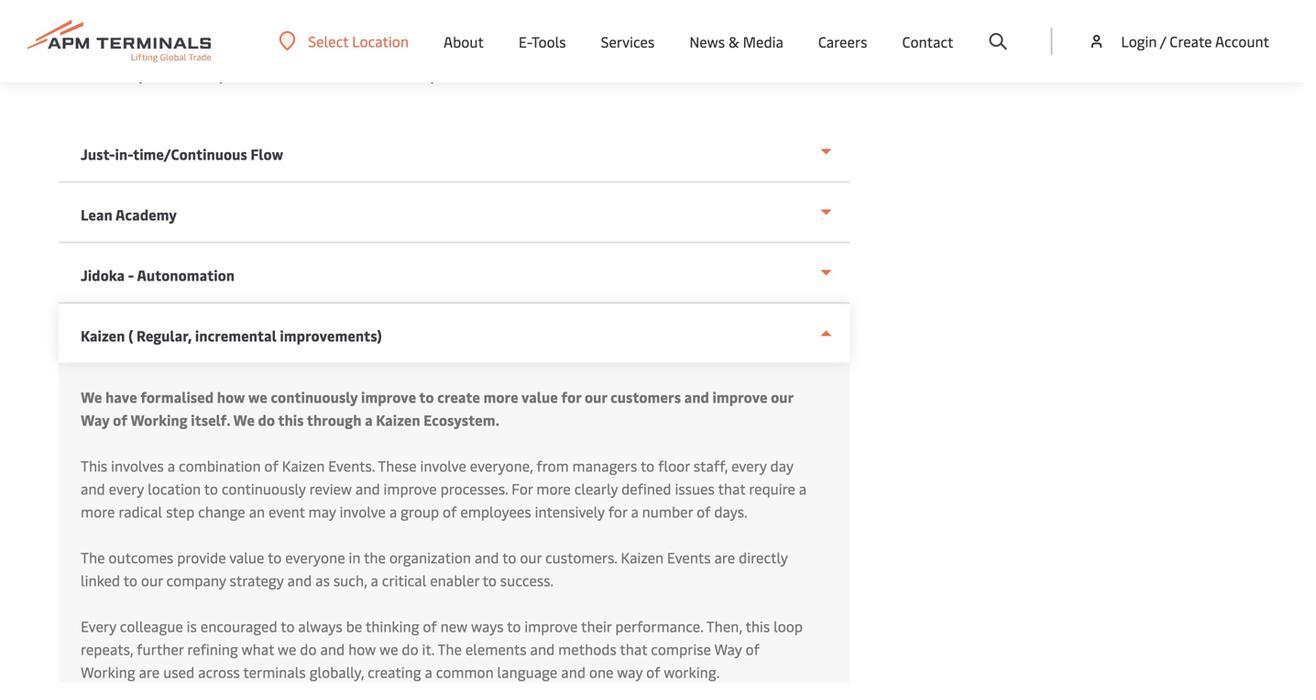 Task type: vqa. For each thing, say whether or not it's contained in the screenshot.
SERVICES dropdown button
yes



Task type: locate. For each thing, give the bounding box(es) containing it.
0 horizontal spatial that
[[620, 639, 648, 659]]

refining
[[187, 639, 238, 659]]

working down repeats, at the left of page
[[81, 662, 135, 682]]

and down methods
[[561, 662, 586, 682]]

0 vertical spatial that
[[718, 479, 746, 498]]

for up from
[[562, 387, 582, 407]]

services button
[[601, 0, 655, 83]]

0 vertical spatial value
[[522, 387, 558, 407]]

always
[[298, 616, 343, 636]]

2 vertical spatial more
[[81, 502, 115, 521]]

login / create account link
[[1088, 0, 1270, 83]]

1 vertical spatial for
[[609, 502, 628, 521]]

lean inside dropdown button
[[81, 204, 113, 224]]

of right the comprise
[[746, 639, 760, 659]]

a inside the outcomes provide value to everyone in the organization and to our customers. kaizen events are directly linked to our company strategy and as such, a critical enabler to success.
[[371, 570, 379, 590]]

and
[[685, 387, 710, 407], [81, 479, 105, 498], [356, 479, 380, 498], [475, 547, 499, 567], [288, 570, 312, 590], [320, 639, 345, 659], [531, 639, 555, 659], [561, 662, 586, 682]]

that up days.
[[718, 479, 746, 498]]

improve up the staff,
[[713, 387, 768, 407]]

incremental
[[195, 325, 277, 345]]

and inside we have formalised how we continuously improve to create more value for our customers and improve our way of working itself. we do this through a kaizen ecosystem.
[[685, 387, 710, 407]]

1 vertical spatial continuously
[[222, 479, 306, 498]]

kaizen inside "dropdown button"
[[81, 325, 125, 345]]

0 vertical spatial are
[[715, 547, 736, 567]]

our up success.
[[520, 547, 542, 567]]

day
[[771, 456, 794, 475]]

create
[[1170, 31, 1213, 51]]

1 horizontal spatial we
[[233, 410, 255, 430]]

about
[[444, 31, 484, 51]]

0 vertical spatial the
[[81, 547, 105, 567]]

be
[[346, 616, 362, 636]]

every
[[732, 456, 767, 475], [109, 479, 144, 498]]

every down involves on the left bottom
[[109, 479, 144, 498]]

1 vertical spatial the
[[438, 639, 462, 659]]

value up from
[[522, 387, 558, 407]]

login
[[1122, 31, 1158, 51]]

working down formalised
[[131, 410, 188, 430]]

involves
[[111, 456, 164, 475]]

1 vertical spatial are
[[139, 662, 160, 682]]

0 vertical spatial this
[[278, 410, 304, 430]]

are down further
[[139, 662, 160, 682]]

1 horizontal spatial this
[[746, 616, 770, 636]]

we down incremental in the left of the page
[[248, 387, 268, 407]]

and left as
[[288, 570, 312, 590]]

just-in-time/continuous flow button
[[59, 122, 850, 183]]

0 vertical spatial way
[[81, 410, 110, 430]]

just-in-time/continuous flow
[[81, 144, 283, 164]]

the right it.
[[438, 639, 462, 659]]

and up the globally, on the bottom
[[320, 639, 345, 659]]

of
[[113, 410, 128, 430], [264, 456, 279, 475], [443, 502, 457, 521], [697, 502, 711, 521], [423, 616, 437, 636], [746, 639, 760, 659], [647, 662, 661, 682]]

how up itself. at the left bottom of page
[[217, 387, 245, 407]]

to up strategy
[[268, 547, 282, 567]]

is
[[187, 616, 197, 636]]

0 horizontal spatial way
[[81, 410, 110, 430]]

of right way
[[647, 662, 661, 682]]

more down from
[[537, 479, 571, 498]]

events
[[668, 547, 711, 567]]

loop
[[774, 616, 803, 636]]

a left group
[[390, 502, 397, 521]]

of up it.
[[423, 616, 437, 636]]

event
[[269, 502, 305, 521]]

/
[[1161, 31, 1167, 51]]

kaizen ( regular, incremental improvements) element
[[59, 363, 850, 683]]

0 horizontal spatial this
[[278, 410, 304, 430]]

this left loop
[[746, 616, 770, 636]]

kaizen left (
[[81, 325, 125, 345]]

way inside we have formalised how we continuously improve to create more value for our customers and improve our way of working itself. we do this through a kaizen ecosystem.
[[81, 410, 110, 430]]

to inside we have formalised how we continuously improve to create more value for our customers and improve our way of working itself. we do this through a kaizen ecosystem.
[[419, 387, 434, 407]]

1 horizontal spatial involve
[[420, 456, 467, 475]]

the up the linked
[[81, 547, 105, 567]]

step
[[166, 502, 195, 521]]

enabler
[[430, 570, 480, 590]]

combination
[[179, 456, 261, 475]]

our up 'day'
[[771, 387, 794, 407]]

a inside we have formalised how we continuously improve to create more value for our customers and improve our way of working itself. we do this through a kaizen ecosystem.
[[365, 410, 373, 430]]

and down events.
[[356, 479, 380, 498]]

do down always
[[300, 639, 317, 659]]

improve up methods
[[525, 616, 578, 636]]

about button
[[444, 0, 484, 83]]

working
[[131, 410, 188, 430], [81, 662, 135, 682]]

we left have at the left bottom of the page
[[81, 387, 102, 407]]

outcomes
[[109, 547, 174, 567]]

a up location
[[168, 456, 175, 475]]

that
[[718, 479, 746, 498], [620, 639, 648, 659]]

media
[[743, 31, 784, 51]]

our down "outcomes" at bottom
[[141, 570, 163, 590]]

every
[[81, 616, 116, 636]]

our left 'customers'
[[585, 387, 608, 407]]

1 horizontal spatial for
[[609, 502, 628, 521]]

2 horizontal spatial do
[[402, 639, 419, 659]]

create
[[438, 387, 480, 407]]

are inside every colleague is encouraged to always be thinking of new ways to improve their performance. then, this loop repeats, further refining what we do and how we do it. the elements and methods that comprise way of working are used across terminals globally, creating a common language and one way of working.
[[139, 662, 160, 682]]

strategy
[[230, 570, 284, 590]]

kaizen left events
[[621, 547, 664, 567]]

to
[[419, 387, 434, 407], [641, 456, 655, 475], [204, 479, 218, 498], [268, 547, 282, 567], [503, 547, 517, 567], [124, 570, 138, 590], [483, 570, 497, 590], [281, 616, 295, 636], [507, 616, 521, 636]]

through
[[307, 410, 362, 430]]

to up success.
[[503, 547, 517, 567]]

that inside the 'this involves a combination of kaizen events. these involve everyone, from managers to floor staff, every day and every location to continuously review and improve processes. for more clearly defined issues that require a more radical step change an event may involve a group of employees intensively for a number of days.'
[[718, 479, 746, 498]]

we right itself. at the left bottom of page
[[233, 410, 255, 430]]

0 vertical spatial continuously
[[271, 387, 358, 407]]

0 horizontal spatial how
[[217, 387, 245, 407]]

0 horizontal spatial involve
[[340, 502, 386, 521]]

academy
[[115, 204, 177, 224]]

kaizen up review
[[282, 456, 325, 475]]

more right create
[[484, 387, 519, 407]]

0 vertical spatial for
[[562, 387, 582, 407]]

0 vertical spatial how
[[217, 387, 245, 407]]

every up require
[[732, 456, 767, 475]]

1 horizontal spatial do
[[300, 639, 317, 659]]

involve
[[420, 456, 467, 475], [340, 502, 386, 521]]

what
[[242, 639, 274, 659]]

a down the
[[371, 570, 379, 590]]

itself.
[[191, 410, 230, 430]]

&
[[729, 31, 740, 51]]

0 horizontal spatial we
[[248, 387, 268, 407]]

critical
[[382, 570, 427, 590]]

1 vertical spatial way
[[715, 639, 742, 659]]

for
[[562, 387, 582, 407], [609, 502, 628, 521]]

kaizen
[[81, 325, 125, 345], [376, 410, 421, 430], [282, 456, 325, 475], [621, 547, 664, 567]]

more left the radical
[[81, 502, 115, 521]]

0 vertical spatial more
[[484, 387, 519, 407]]

1 horizontal spatial how
[[349, 639, 376, 659]]

way down then,
[[715, 639, 742, 659]]

e-tools button
[[519, 0, 566, 83]]

and up language
[[531, 639, 555, 659]]

0 horizontal spatial for
[[562, 387, 582, 407]]

careers
[[819, 31, 868, 51]]

that up way
[[620, 639, 648, 659]]

number
[[643, 502, 693, 521]]

this left through
[[278, 410, 304, 430]]

the
[[81, 547, 105, 567], [438, 639, 462, 659]]

lean for lean academy
[[81, 204, 113, 224]]

value inside we have formalised how we continuously improve to create more value for our customers and improve our way of working itself. we do this through a kaizen ecosystem.
[[522, 387, 558, 407]]

to left create
[[419, 387, 434, 407]]

1 horizontal spatial more
[[484, 387, 519, 407]]

1 vertical spatial more
[[537, 479, 571, 498]]

their
[[581, 616, 612, 636]]

1 horizontal spatial that
[[718, 479, 746, 498]]

more
[[484, 387, 519, 407], [537, 479, 571, 498], [81, 502, 115, 521]]

staff,
[[694, 456, 728, 475]]

lean left "academy"
[[81, 204, 113, 224]]

1 vertical spatial that
[[620, 639, 648, 659]]

the inside every colleague is encouraged to always be thinking of new ways to improve their performance. then, this loop repeats, further refining what we do and how we do it. the elements and methods that comprise way of working are used across terminals globally, creating a common language and one way of working.
[[438, 639, 462, 659]]

a down it.
[[425, 662, 433, 682]]

1 vertical spatial value
[[229, 547, 265, 567]]

working inside we have formalised how we continuously improve to create more value for our customers and improve our way of working itself. we do this through a kaizen ecosystem.
[[131, 410, 188, 430]]

involve down review
[[340, 502, 386, 521]]

0 vertical spatial lean
[[59, 40, 128, 85]]

continuously up an
[[222, 479, 306, 498]]

kaizen up these
[[376, 410, 421, 430]]

are right events
[[715, 547, 736, 567]]

1 vertical spatial how
[[349, 639, 376, 659]]

continuously up through
[[271, 387, 358, 407]]

we up terminals
[[278, 639, 297, 659]]

adopted...
[[374, 40, 516, 85]]

1 vertical spatial lean
[[81, 204, 113, 224]]

0 horizontal spatial the
[[81, 547, 105, 567]]

improve up group
[[384, 479, 437, 498]]

thinking
[[366, 616, 420, 636]]

ecosystem.
[[424, 410, 500, 430]]

radical
[[119, 502, 162, 521]]

2 horizontal spatial more
[[537, 479, 571, 498]]

1 horizontal spatial value
[[522, 387, 558, 407]]

do right itself. at the left bottom of page
[[258, 410, 275, 430]]

involve up processes.
[[420, 456, 467, 475]]

continuously inside the 'this involves a combination of kaizen events. these involve everyone, from managers to floor staff, every day and every location to continuously review and improve processes. for more clearly defined issues that require a more radical step change an event may involve a group of employees intensively for a number of days.'
[[222, 479, 306, 498]]

1 horizontal spatial are
[[715, 547, 736, 567]]

to right ways
[[507, 616, 521, 636]]

1 vertical spatial working
[[81, 662, 135, 682]]

a right through
[[365, 410, 373, 430]]

0 vertical spatial working
[[131, 410, 188, 430]]

continuously
[[271, 387, 358, 407], [222, 479, 306, 498]]

of down have at the left bottom of the page
[[113, 410, 128, 430]]

0 horizontal spatial value
[[229, 547, 265, 567]]

then,
[[707, 616, 743, 636]]

1 vertical spatial involve
[[340, 502, 386, 521]]

1 horizontal spatial the
[[438, 639, 462, 659]]

events.
[[328, 456, 375, 475]]

for down clearly
[[609, 502, 628, 521]]

how inside every colleague is encouraged to always be thinking of new ways to improve their performance. then, this loop repeats, further refining what we do and how we do it. the elements and methods that comprise way of working are used across terminals globally, creating a common language and one way of working.
[[349, 639, 376, 659]]

1 horizontal spatial way
[[715, 639, 742, 659]]

we down thinking
[[380, 639, 398, 659]]

news & media
[[690, 31, 784, 51]]

improve inside the 'this involves a combination of kaizen events. these involve everyone, from managers to floor staff, every day and every location to continuously review and improve processes. for more clearly defined issues that require a more radical step change an event may involve a group of employees intensively for a number of days.'
[[384, 479, 437, 498]]

1 vertical spatial every
[[109, 479, 144, 498]]

1 horizontal spatial we
[[278, 639, 297, 659]]

to up defined
[[641, 456, 655, 475]]

we
[[248, 387, 268, 407], [278, 639, 297, 659], [380, 639, 398, 659]]

0 horizontal spatial are
[[139, 662, 160, 682]]

0 vertical spatial every
[[732, 456, 767, 475]]

1 horizontal spatial every
[[732, 456, 767, 475]]

a inside every colleague is encouraged to always be thinking of new ways to improve their performance. then, this loop repeats, further refining what we do and how we do it. the elements and methods that comprise way of working are used across terminals globally, creating a common language and one way of working.
[[425, 662, 433, 682]]

1 vertical spatial this
[[746, 616, 770, 636]]

1 vertical spatial we
[[233, 410, 255, 430]]

jidoka - autonomation button
[[59, 243, 850, 304]]

value up strategy
[[229, 547, 265, 567]]

0 horizontal spatial do
[[258, 410, 275, 430]]

lean up just-
[[59, 40, 128, 85]]

way down have at the left bottom of the page
[[81, 410, 110, 430]]

we
[[81, 387, 102, 407], [233, 410, 255, 430]]

how down be
[[349, 639, 376, 659]]

working inside every colleague is encouraged to always be thinking of new ways to improve their performance. then, this loop repeats, further refining what we do and how we do it. the elements and methods that comprise way of working are used across terminals globally, creating a common language and one way of working.
[[81, 662, 135, 682]]

contact
[[903, 31, 954, 51]]

organization
[[390, 547, 471, 567]]

0 vertical spatial we
[[81, 387, 102, 407]]

and right 'customers'
[[685, 387, 710, 407]]

do left it.
[[402, 639, 419, 659]]

e-tools
[[519, 31, 566, 51]]

such,
[[334, 570, 367, 590]]

2 horizontal spatial we
[[380, 639, 398, 659]]



Task type: describe. For each thing, give the bounding box(es) containing it.
these
[[378, 456, 417, 475]]

login / create account
[[1122, 31, 1270, 51]]

change
[[198, 502, 246, 521]]

it.
[[422, 639, 435, 659]]

a down defined
[[631, 502, 639, 521]]

of inside we have formalised how we continuously improve to create more value for our customers and improve our way of working itself. we do this through a kaizen ecosystem.
[[113, 410, 128, 430]]

account
[[1216, 31, 1270, 51]]

provide
[[177, 547, 226, 567]]

we've
[[285, 40, 366, 85]]

creating
[[368, 662, 421, 682]]

managers
[[573, 456, 638, 475]]

(
[[128, 325, 133, 345]]

linked
[[81, 570, 120, 590]]

this
[[81, 456, 108, 475]]

for inside the 'this involves a combination of kaizen events. these involve everyone, from managers to floor staff, every day and every location to continuously review and improve processes. for more clearly defined issues that require a more radical step change an event may involve a group of employees intensively for a number of days.'
[[609, 502, 628, 521]]

in-
[[115, 144, 133, 164]]

select
[[308, 31, 349, 51]]

customers.
[[546, 547, 618, 567]]

of down issues in the right bottom of the page
[[697, 502, 711, 521]]

in
[[349, 547, 361, 567]]

encouraged
[[201, 616, 278, 636]]

employees
[[461, 502, 532, 521]]

one
[[590, 662, 614, 682]]

this inside every colleague is encouraged to always be thinking of new ways to improve their performance. then, this loop repeats, further refining what we do and how we do it. the elements and methods that comprise way of working are used across terminals globally, creating a common language and one way of working.
[[746, 616, 770, 636]]

common
[[436, 662, 494, 682]]

the
[[364, 547, 386, 567]]

across
[[198, 662, 240, 682]]

way inside every colleague is encouraged to always be thinking of new ways to improve their performance. then, this loop repeats, further refining what we do and how we do it. the elements and methods that comprise way of working are used across terminals globally, creating a common language and one way of working.
[[715, 639, 742, 659]]

0 horizontal spatial more
[[81, 502, 115, 521]]

0 horizontal spatial we
[[81, 387, 102, 407]]

ways
[[471, 616, 504, 636]]

news
[[690, 31, 725, 51]]

regular,
[[136, 325, 192, 345]]

may
[[309, 502, 336, 521]]

improvements)
[[280, 325, 382, 345]]

a right require
[[799, 479, 807, 498]]

everyone
[[285, 547, 345, 567]]

used
[[163, 662, 195, 682]]

time/continuous
[[133, 144, 247, 164]]

and up the enabler
[[475, 547, 499, 567]]

require
[[749, 479, 796, 498]]

location
[[148, 479, 201, 498]]

defined
[[622, 479, 672, 498]]

terminals
[[243, 662, 306, 682]]

improve up through
[[361, 387, 416, 407]]

way
[[617, 662, 643, 682]]

directly
[[739, 547, 788, 567]]

intensively
[[535, 502, 605, 521]]

are inside the outcomes provide value to everyone in the organization and to our customers. kaizen events are directly linked to our company strategy and as such, a critical enabler to success.
[[715, 547, 736, 567]]

kaizen ( regular, incremental improvements)
[[81, 325, 382, 345]]

elements
[[466, 639, 527, 659]]

everyone,
[[470, 456, 533, 475]]

customers
[[611, 387, 681, 407]]

lean for lean principles we've adopted...
[[59, 40, 128, 85]]

of right group
[[443, 502, 457, 521]]

new
[[441, 616, 468, 636]]

issues
[[675, 479, 715, 498]]

from
[[537, 456, 569, 475]]

lean academy button
[[59, 183, 850, 243]]

0 vertical spatial involve
[[420, 456, 467, 475]]

we inside we have formalised how we continuously improve to create more value for our customers and improve our way of working itself. we do this through a kaizen ecosystem.
[[248, 387, 268, 407]]

that inside every colleague is encouraged to always be thinking of new ways to improve their performance. then, this loop repeats, further refining what we do and how we do it. the elements and methods that comprise way of working are used across terminals globally, creating a common language and one way of working.
[[620, 639, 648, 659]]

this involves a combination of kaizen events. these involve everyone, from managers to floor staff, every day and every location to continuously review and improve processes. for more clearly defined issues that require a more radical step change an event may involve a group of employees intensively for a number of days.
[[81, 456, 807, 521]]

jidoka
[[81, 265, 125, 285]]

and down this
[[81, 479, 105, 498]]

days.
[[715, 502, 748, 521]]

comprise
[[651, 639, 712, 659]]

every colleague is encouraged to always be thinking of new ways to improve their performance. then, this loop repeats, further refining what we do and how we do it. the elements and methods that comprise way of working are used across terminals globally, creating a common language and one way of working.
[[81, 616, 803, 682]]

-
[[128, 265, 134, 285]]

globally,
[[310, 662, 364, 682]]

clearly
[[575, 479, 618, 498]]

this inside we have formalised how we continuously improve to create more value for our customers and improve our way of working itself. we do this through a kaizen ecosystem.
[[278, 410, 304, 430]]

working.
[[664, 662, 720, 682]]

for inside we have formalised how we continuously improve to create more value for our customers and improve our way of working itself. we do this through a kaizen ecosystem.
[[562, 387, 582, 407]]

to down combination
[[204, 479, 218, 498]]

kaizen inside the 'this involves a combination of kaizen events. these involve everyone, from managers to floor staff, every day and every location to continuously review and improve processes. for more clearly defined issues that require a more radical step change an event may involve a group of employees intensively for a number of days.'
[[282, 456, 325, 475]]

language
[[498, 662, 558, 682]]

to down "outcomes" at bottom
[[124, 570, 138, 590]]

processes.
[[441, 479, 508, 498]]

0 horizontal spatial every
[[109, 479, 144, 498]]

performance.
[[616, 616, 704, 636]]

just-
[[81, 144, 115, 164]]

the inside the outcomes provide value to everyone in the organization and to our customers. kaizen events are directly linked to our company strategy and as such, a critical enabler to success.
[[81, 547, 105, 567]]

e-
[[519, 31, 532, 51]]

repeats,
[[81, 639, 133, 659]]

lean principles we've adopted...
[[59, 40, 516, 85]]

do inside we have formalised how we continuously improve to create more value for our customers and improve our way of working itself. we do this through a kaizen ecosystem.
[[258, 410, 275, 430]]

how inside we have formalised how we continuously improve to create more value for our customers and improve our way of working itself. we do this through a kaizen ecosystem.
[[217, 387, 245, 407]]

to left always
[[281, 616, 295, 636]]

colleague
[[120, 616, 183, 636]]

of up an
[[264, 456, 279, 475]]

kaizen inside we have formalised how we continuously improve to create more value for our customers and improve our way of working itself. we do this through a kaizen ecosystem.
[[376, 410, 421, 430]]

the outcomes provide value to everyone in the organization and to our customers. kaizen events are directly linked to our company strategy and as such, a critical enabler to success.
[[81, 547, 788, 590]]

methods
[[559, 639, 617, 659]]

more inside we have formalised how we continuously improve to create more value for our customers and improve our way of working itself. we do this through a kaizen ecosystem.
[[484, 387, 519, 407]]

as
[[316, 570, 330, 590]]

for
[[512, 479, 533, 498]]

have
[[105, 387, 137, 407]]

formalised
[[140, 387, 214, 407]]

kaizen inside the outcomes provide value to everyone in the organization and to our customers. kaizen events are directly linked to our company strategy and as such, a critical enabler to success.
[[621, 547, 664, 567]]

jidoka - autonomation
[[81, 265, 235, 285]]

value inside the outcomes provide value to everyone in the organization and to our customers. kaizen events are directly linked to our company strategy and as such, a critical enabler to success.
[[229, 547, 265, 567]]

review
[[310, 479, 352, 498]]

we have formalised how we continuously improve to create more value for our customers and improve our way of working itself. we do this through a kaizen ecosystem.
[[81, 387, 794, 430]]

improve inside every colleague is encouraged to always be thinking of new ways to improve their performance. then, this loop repeats, further refining what we do and how we do it. the elements and methods that comprise way of working are used across terminals globally, creating a common language and one way of working.
[[525, 616, 578, 636]]

continuously inside we have formalised how we continuously improve to create more value for our customers and improve our way of working itself. we do this through a kaizen ecosystem.
[[271, 387, 358, 407]]

to right the enabler
[[483, 570, 497, 590]]



